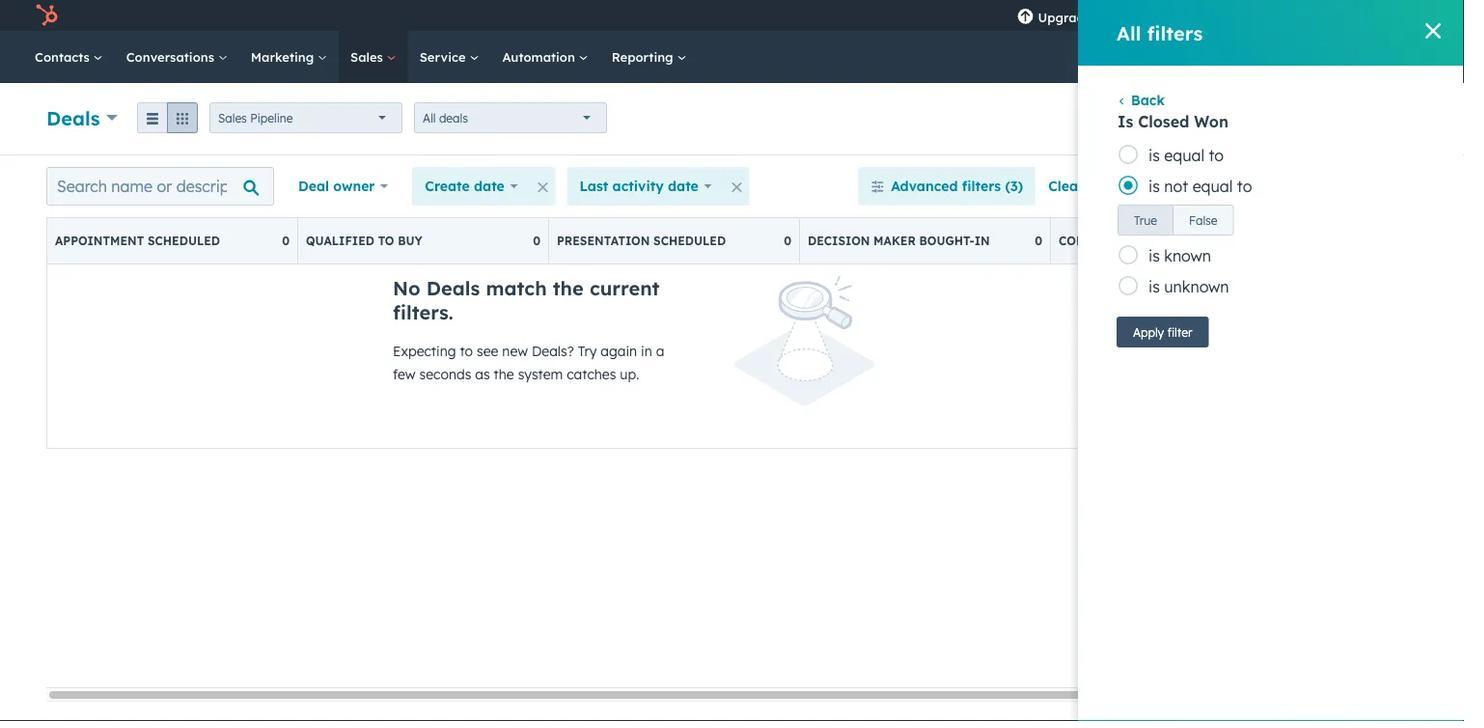 Task type: describe. For each thing, give the bounding box(es) containing it.
settings link
[[1230, 5, 1254, 26]]

system
[[518, 366, 563, 383]]

is for is unknown
[[1149, 277, 1160, 296]]

the inside no deals match the current filters.
[[553, 276, 584, 300]]

to right the actions
[[1238, 177, 1253, 196]]

a
[[656, 343, 665, 360]]

the inside expecting to see new deals? try again in a few seconds as the system catches up.
[[494, 366, 514, 383]]

conversations link
[[115, 31, 239, 83]]

known
[[1165, 246, 1212, 266]]

not
[[1165, 177, 1189, 196]]

up.
[[620, 366, 640, 383]]

0 vertical spatial equal
[[1165, 146, 1205, 165]]

decision maker bought-in
[[808, 234, 990, 248]]

0 for decision maker bought-in
[[1035, 234, 1043, 248]]

deal owner button
[[286, 167, 401, 206]]

search button
[[1415, 41, 1447, 73]]

it!
[[1400, 7, 1411, 23]]

vhs can fix it! button
[[1294, 0, 1440, 31]]

enter value group
[[1118, 205, 1235, 236]]

filters for advanced
[[962, 178, 1001, 195]]

pipeline
[[250, 111, 293, 125]]

advanced filters (3)
[[891, 178, 1024, 195]]

expecting to see new deals? try again in a few seconds as the system catches up.
[[393, 343, 665, 383]]

is for is equal to
[[1149, 146, 1160, 165]]

as
[[475, 366, 490, 383]]

unknown
[[1165, 277, 1230, 296]]

apply
[[1134, 325, 1165, 339]]

actions
[[1159, 112, 1200, 126]]

conversations
[[126, 49, 218, 65]]

automation link
[[491, 31, 600, 83]]

board
[[1142, 178, 1183, 195]]

(3)
[[1006, 178, 1024, 195]]

new
[[502, 343, 528, 360]]

is known
[[1149, 246, 1212, 266]]

won
[[1195, 112, 1229, 131]]

notifications button
[[1258, 0, 1291, 31]]

is for is known
[[1149, 246, 1160, 266]]

clear all button
[[1036, 167, 1118, 206]]

back
[[1132, 92, 1165, 109]]

all deals button
[[414, 102, 607, 133]]

can
[[1356, 7, 1378, 23]]

notifications image
[[1265, 9, 1283, 26]]

last activity date
[[580, 178, 699, 195]]

deals button
[[46, 104, 118, 132]]

expecting
[[393, 343, 456, 360]]

clear all
[[1049, 178, 1106, 195]]

no
[[393, 276, 421, 300]]

decision
[[808, 234, 870, 248]]

reporting
[[612, 49, 677, 65]]

current
[[590, 276, 660, 300]]

False button
[[1173, 205, 1235, 236]]

is unknown
[[1149, 277, 1230, 296]]

create date
[[425, 178, 505, 195]]

fix
[[1381, 7, 1396, 23]]

deal owner
[[298, 178, 375, 195]]

apply filter
[[1134, 325, 1193, 339]]

settings image
[[1233, 8, 1250, 26]]

is
[[1118, 112, 1134, 131]]

all for all deals
[[423, 111, 436, 125]]

match
[[486, 276, 547, 300]]

actions
[[1187, 178, 1235, 195]]

upgrade
[[1038, 9, 1093, 25]]

close image
[[1426, 23, 1442, 39]]

1 vertical spatial equal
[[1193, 177, 1233, 196]]

all filters
[[1117, 21, 1203, 45]]

deals inside no deals match the current filters.
[[427, 276, 480, 300]]

contacts
[[35, 49, 93, 65]]

upgrade image
[[1017, 9, 1035, 26]]

sales link
[[339, 31, 408, 83]]

in
[[641, 343, 652, 360]]

advanced filters (3) button
[[859, 167, 1036, 206]]

board actions button
[[1118, 167, 1271, 206]]

few
[[393, 366, 416, 383]]

scheduled for presentation scheduled
[[654, 234, 726, 248]]

Search HubSpot search field
[[1193, 41, 1430, 73]]

to inside expecting to see new deals? try again in a few seconds as the system catches up.
[[460, 343, 473, 360]]

see
[[477, 343, 499, 360]]

vhs can fix it!
[[1327, 7, 1411, 23]]

back button
[[1117, 92, 1165, 109]]

is not equal to
[[1149, 177, 1253, 196]]

all inside "button"
[[1089, 178, 1106, 195]]

buy
[[398, 234, 423, 248]]

calling icon image
[[1120, 7, 1137, 25]]

is for is not equal to
[[1149, 177, 1160, 196]]

create
[[425, 178, 470, 195]]

deals
[[439, 111, 468, 125]]

sales pipeline button
[[210, 102, 403, 133]]

apply filter button
[[1117, 317, 1209, 348]]

try
[[578, 343, 597, 360]]

deals banner
[[46, 98, 1418, 135]]

contract
[[1059, 234, 1124, 248]]



Task type: locate. For each thing, give the bounding box(es) containing it.
sales left service
[[351, 49, 387, 65]]

date inside popup button
[[668, 178, 699, 195]]

actions button
[[1143, 103, 1228, 134]]

0 up match
[[533, 234, 541, 248]]

0 vertical spatial all
[[1117, 21, 1142, 45]]

contacts link
[[23, 31, 115, 83]]

0 horizontal spatial date
[[474, 178, 505, 195]]

activity
[[613, 178, 664, 195]]

appointment scheduled
[[55, 234, 220, 248]]

deal
[[298, 178, 329, 195]]

4 0 from the left
[[1035, 234, 1043, 248]]

1 date from the left
[[474, 178, 505, 195]]

the
[[553, 276, 584, 300], [494, 366, 514, 383]]

0 vertical spatial filters
[[1148, 21, 1203, 45]]

2 is from the top
[[1149, 177, 1160, 196]]

0 horizontal spatial filters
[[962, 178, 1001, 195]]

menu item
[[1106, 0, 1110, 31]]

1 horizontal spatial deals
[[427, 276, 480, 300]]

owner
[[333, 178, 375, 195]]

sales pipeline
[[218, 111, 293, 125]]

marketing link
[[239, 31, 339, 83]]

sales for sales pipeline
[[218, 111, 247, 125]]

1 horizontal spatial scheduled
[[654, 234, 726, 248]]

deals down "contacts" link
[[46, 106, 100, 130]]

filters
[[1148, 21, 1203, 45], [962, 178, 1001, 195]]

the right match
[[553, 276, 584, 300]]

all
[[1117, 21, 1142, 45], [423, 111, 436, 125], [1089, 178, 1106, 195]]

2 vertical spatial all
[[1089, 178, 1106, 195]]

sales for sales
[[351, 49, 387, 65]]

2 horizontal spatial all
[[1117, 21, 1142, 45]]

all left marketplaces icon
[[1117, 21, 1142, 45]]

again
[[601, 343, 637, 360]]

presentation scheduled
[[557, 234, 726, 248]]

terry turtle image
[[1306, 7, 1323, 24]]

all inside popup button
[[423, 111, 436, 125]]

True button
[[1118, 205, 1174, 236]]

marketplaces button
[[1149, 0, 1189, 31]]

deals
[[46, 106, 100, 130], [427, 276, 480, 300]]

is down is known
[[1149, 277, 1160, 296]]

0 horizontal spatial the
[[494, 366, 514, 383]]

vhs
[[1327, 7, 1353, 23]]

filters inside button
[[962, 178, 1001, 195]]

filter
[[1168, 325, 1193, 339]]

2 date from the left
[[668, 178, 699, 195]]

1 is from the top
[[1149, 146, 1160, 165]]

to left buy
[[378, 234, 394, 248]]

is left known
[[1149, 246, 1160, 266]]

date right activity
[[668, 178, 699, 195]]

1 horizontal spatial filters
[[1148, 21, 1203, 45]]

clear
[[1049, 178, 1084, 195]]

in
[[975, 234, 990, 248]]

false
[[1190, 213, 1218, 227]]

1 vertical spatial all
[[423, 111, 436, 125]]

menu containing vhs can fix it!
[[1004, 0, 1442, 31]]

date inside popup button
[[474, 178, 505, 195]]

hubspot image
[[35, 4, 58, 27]]

0 vertical spatial the
[[553, 276, 584, 300]]

catches
[[567, 366, 616, 383]]

0
[[282, 234, 290, 248], [533, 234, 541, 248], [784, 234, 792, 248], [1035, 234, 1043, 248]]

hubspot link
[[23, 4, 72, 27]]

4 is from the top
[[1149, 277, 1160, 296]]

menu
[[1004, 0, 1442, 31]]

0 horizontal spatial scheduled
[[148, 234, 220, 248]]

group inside the deals banner
[[137, 102, 198, 133]]

1 vertical spatial deals
[[427, 276, 480, 300]]

1 vertical spatial filters
[[962, 178, 1001, 195]]

board actions
[[1142, 178, 1235, 195]]

1 horizontal spatial date
[[668, 178, 699, 195]]

seconds
[[419, 366, 472, 383]]

create date button
[[413, 167, 531, 206]]

marketing
[[251, 49, 318, 65]]

0 for presentation scheduled
[[784, 234, 792, 248]]

deals?
[[532, 343, 574, 360]]

service link
[[408, 31, 491, 83]]

last
[[580, 178, 609, 195]]

all left deals
[[423, 111, 436, 125]]

equal
[[1165, 146, 1205, 165], [1193, 177, 1233, 196]]

0 vertical spatial deals
[[46, 106, 100, 130]]

1 horizontal spatial sales
[[351, 49, 387, 65]]

calling icon button
[[1112, 3, 1145, 28]]

service
[[420, 49, 470, 65]]

all deals
[[423, 111, 468, 125]]

the right as
[[494, 366, 514, 383]]

0 left 'decision'
[[784, 234, 792, 248]]

scheduled down last activity date popup button
[[654, 234, 726, 248]]

presentation
[[557, 234, 650, 248]]

0 vertical spatial sales
[[351, 49, 387, 65]]

scheduled for appointment scheduled
[[148, 234, 220, 248]]

filters.
[[393, 300, 453, 324]]

1 horizontal spatial all
[[1089, 178, 1106, 195]]

1 scheduled from the left
[[148, 234, 220, 248]]

deals right no
[[427, 276, 480, 300]]

sales inside popup button
[[218, 111, 247, 125]]

sales
[[351, 49, 387, 65], [218, 111, 247, 125]]

deals inside popup button
[[46, 106, 100, 130]]

sales left 'pipeline'
[[218, 111, 247, 125]]

advanced
[[891, 178, 958, 195]]

sent
[[1128, 234, 1159, 248]]

qualified to buy
[[306, 234, 423, 248]]

1 vertical spatial the
[[494, 366, 514, 383]]

0 for qualified to buy
[[533, 234, 541, 248]]

automation
[[502, 49, 579, 65]]

group
[[137, 102, 198, 133]]

contract sent
[[1059, 234, 1159, 248]]

3 is from the top
[[1149, 246, 1160, 266]]

is equal to
[[1149, 146, 1224, 165]]

0 horizontal spatial all
[[423, 111, 436, 125]]

scheduled down search name or description search box
[[148, 234, 220, 248]]

search image
[[1424, 50, 1438, 64]]

1 0 from the left
[[282, 234, 290, 248]]

is closed won
[[1118, 112, 1229, 131]]

all for all filters
[[1117, 21, 1142, 45]]

0 left contract
[[1035, 234, 1043, 248]]

reporting link
[[600, 31, 699, 83]]

is left not
[[1149, 177, 1160, 196]]

2 0 from the left
[[533, 234, 541, 248]]

0 horizontal spatial deals
[[46, 106, 100, 130]]

appointment
[[55, 234, 144, 248]]

filters for all
[[1148, 21, 1203, 45]]

equal up false button
[[1193, 177, 1233, 196]]

maker
[[874, 234, 916, 248]]

help button
[[1193, 0, 1226, 31]]

all right clear
[[1089, 178, 1106, 195]]

1 vertical spatial sales
[[218, 111, 247, 125]]

Search name or description search field
[[46, 167, 274, 206]]

to up the actions
[[1209, 146, 1224, 165]]

bought-
[[920, 234, 975, 248]]

qualified
[[306, 234, 375, 248]]

is
[[1149, 146, 1160, 165], [1149, 177, 1160, 196], [1149, 246, 1160, 266], [1149, 277, 1160, 296]]

no deals match the current filters.
[[393, 276, 660, 324]]

true
[[1135, 213, 1158, 227]]

1 horizontal spatial the
[[553, 276, 584, 300]]

0 horizontal spatial sales
[[218, 111, 247, 125]]

to left see
[[460, 343, 473, 360]]

is up 'board'
[[1149, 146, 1160, 165]]

0 left qualified
[[282, 234, 290, 248]]

help image
[[1201, 9, 1218, 26]]

marketplaces image
[[1160, 9, 1178, 26]]

0 for appointment scheduled
[[282, 234, 290, 248]]

date right 'create'
[[474, 178, 505, 195]]

equal up board actions
[[1165, 146, 1205, 165]]

closed
[[1139, 112, 1190, 131]]

2 scheduled from the left
[[654, 234, 726, 248]]

last activity date button
[[567, 167, 725, 206]]

scheduled
[[148, 234, 220, 248], [654, 234, 726, 248]]

3 0 from the left
[[784, 234, 792, 248]]



Task type: vqa. For each thing, say whether or not it's contained in the screenshot.
ADVANCED FILTERS (3) button
yes



